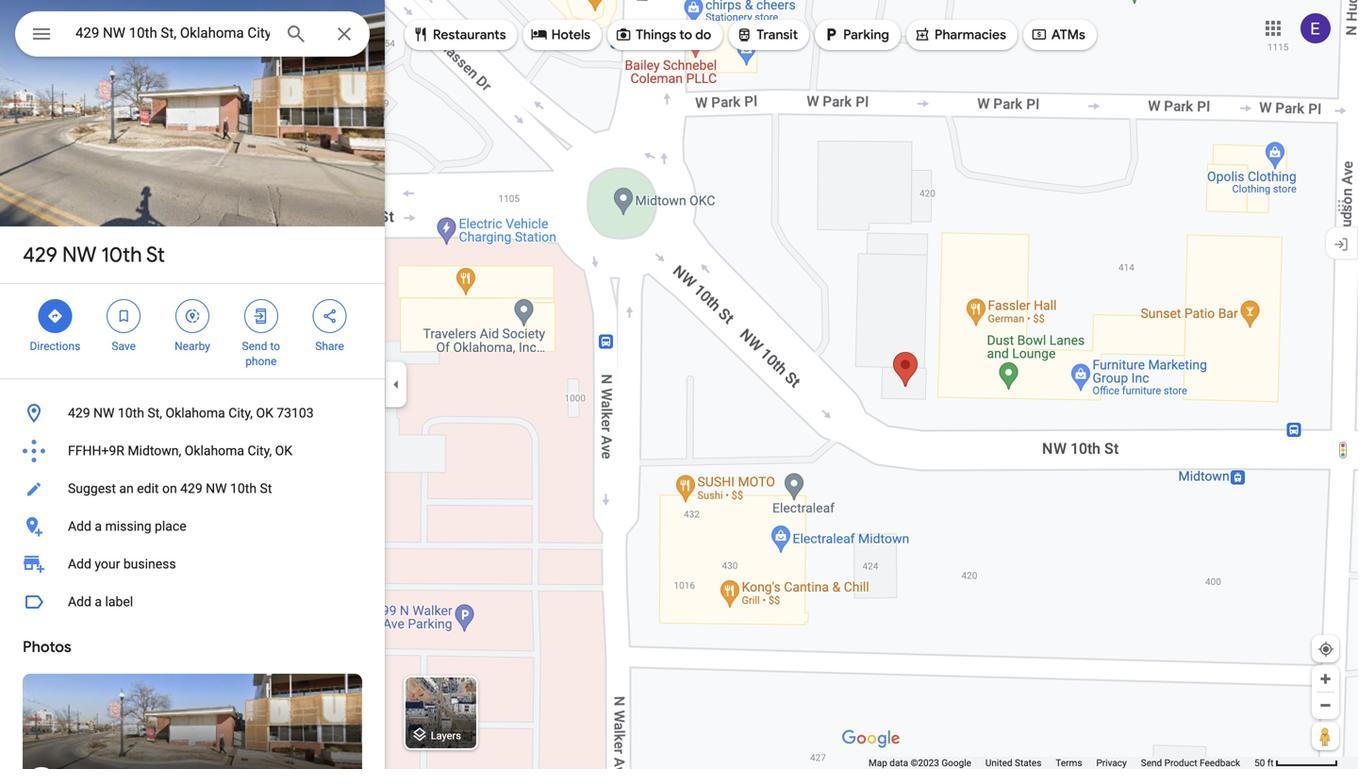 Task type: vqa. For each thing, say whether or not it's contained in the screenshot.
the topmost Send
yes



Task type: describe. For each thing, give the bounding box(es) containing it.
send to phone
[[242, 340, 280, 368]]

nw for 429 nw 10th st
[[62, 242, 97, 268]]

429 for 429 nw 10th st, oklahoma city, ok 73103
[[68, 405, 90, 421]]

things
[[636, 26, 677, 43]]

midtown,
[[128, 443, 181, 459]]

ft
[[1268, 757, 1274, 769]]

privacy
[[1097, 757, 1127, 769]]

 parking
[[823, 24, 890, 45]]

429 for 429 nw 10th st
[[23, 242, 57, 268]]

nw for 429 nw 10th st, oklahoma city, ok 73103
[[93, 405, 115, 421]]

10th inside suggest an edit on 429 nw 10th st button
[[230, 481, 257, 496]]

restaurants
[[433, 26, 506, 43]]

save
[[112, 340, 136, 353]]

 transit
[[736, 24, 798, 45]]

ffhh+9r
[[68, 443, 124, 459]]

terms
[[1056, 757, 1083, 769]]

google account: eesa khan  
(eesa.khan@adept.ai) image
[[1301, 13, 1331, 44]]

10th for st,
[[118, 405, 144, 421]]

united
[[986, 757, 1013, 769]]

73103
[[277, 405, 314, 421]]

©2023
[[911, 757, 940, 769]]

0 vertical spatial st
[[146, 242, 165, 268]]

a for missing
[[95, 518, 102, 534]]

google maps element
[[0, 0, 1359, 769]]

photos
[[23, 637, 71, 657]]


[[184, 306, 201, 326]]


[[412, 24, 429, 45]]

zoom out image
[[1319, 698, 1333, 712]]

add a label button
[[0, 583, 385, 621]]

429 nw 10th st, oklahoma city, ok 73103
[[68, 405, 314, 421]]

send product feedback
[[1141, 757, 1241, 769]]

states
[[1015, 757, 1042, 769]]


[[30, 20, 53, 48]]

suggest an edit on 429 nw 10th st
[[68, 481, 272, 496]]

 atms
[[1031, 24, 1086, 45]]

st,
[[148, 405, 162, 421]]

an
[[119, 481, 134, 496]]

zoom in image
[[1319, 672, 1333, 686]]

 search field
[[15, 11, 370, 60]]

st inside button
[[260, 481, 272, 496]]

phone
[[246, 355, 277, 368]]

429 nw 10th st, oklahoma city, ok 73103 button
[[0, 394, 385, 432]]


[[531, 24, 548, 45]]

collapse side panel image
[[386, 374, 407, 395]]


[[736, 24, 753, 45]]

do
[[696, 26, 712, 43]]

show street view coverage image
[[1312, 722, 1340, 750]]

add a missing place button
[[0, 508, 385, 545]]

footer inside google maps element
[[869, 757, 1255, 769]]

add for add a label
[[68, 594, 91, 610]]

a for label
[[95, 594, 102, 610]]

parking
[[844, 26, 890, 43]]

add for add a missing place
[[68, 518, 91, 534]]

oklahoma inside button
[[185, 443, 244, 459]]

429 inside button
[[180, 481, 203, 496]]

business
[[123, 556, 176, 572]]

show your location image
[[1318, 641, 1335, 658]]

10th for st
[[101, 242, 142, 268]]


[[47, 306, 64, 326]]



Task type: locate. For each thing, give the bounding box(es) containing it.
0 vertical spatial a
[[95, 518, 102, 534]]

ok down the 73103
[[275, 443, 293, 459]]

0 horizontal spatial st
[[146, 242, 165, 268]]


[[823, 24, 840, 45]]

1 vertical spatial st
[[260, 481, 272, 496]]

0 horizontal spatial send
[[242, 340, 267, 353]]

nw inside button
[[206, 481, 227, 496]]

to
[[680, 26, 693, 43], [270, 340, 280, 353]]

2 horizontal spatial 429
[[180, 481, 203, 496]]

add inside button
[[68, 518, 91, 534]]

1 vertical spatial a
[[95, 594, 102, 610]]

10th left st,
[[118, 405, 144, 421]]

429 up the ffhh+9r
[[68, 405, 90, 421]]

2 add from the top
[[68, 556, 91, 572]]

0 horizontal spatial ok
[[256, 405, 273, 421]]

city, left the 73103
[[229, 405, 253, 421]]

1 vertical spatial 429
[[68, 405, 90, 421]]

your
[[95, 556, 120, 572]]

0 vertical spatial oklahoma
[[166, 405, 225, 421]]

oklahoma down 429 nw 10th st, oklahoma city, ok 73103 button
[[185, 443, 244, 459]]

st up actions for 429 nw 10th st region
[[146, 242, 165, 268]]

add down suggest
[[68, 518, 91, 534]]

google
[[942, 757, 972, 769]]

share
[[315, 340, 344, 353]]

10th inside 429 nw 10th st, oklahoma city, ok 73103 button
[[118, 405, 144, 421]]

1 horizontal spatial to
[[680, 26, 693, 43]]

nw inside button
[[93, 405, 115, 421]]

0 vertical spatial ok
[[256, 405, 273, 421]]

1 vertical spatial 10th
[[118, 405, 144, 421]]

add a label
[[68, 594, 133, 610]]

2 vertical spatial 429
[[180, 481, 203, 496]]

oklahoma inside button
[[166, 405, 225, 421]]

pharmacies
[[935, 26, 1007, 43]]

0 vertical spatial to
[[680, 26, 693, 43]]

0 vertical spatial 429
[[23, 242, 57, 268]]

nearby
[[175, 340, 210, 353]]

1 horizontal spatial st
[[260, 481, 272, 496]]

none field inside 429 nw 10th st, oklahoma city, ok 73103 field
[[75, 22, 270, 44]]

429 NW 10th St, Oklahoma City, OK 73103 field
[[15, 11, 370, 57]]

ok
[[256, 405, 273, 421], [275, 443, 293, 459]]

1 horizontal spatial 429
[[68, 405, 90, 421]]

2 vertical spatial nw
[[206, 481, 227, 496]]


[[914, 24, 931, 45]]

2 a from the top
[[95, 594, 102, 610]]

ok inside button
[[256, 405, 273, 421]]

nw down ffhh+9r midtown, oklahoma city, ok button
[[206, 481, 227, 496]]

place
[[155, 518, 186, 534]]


[[615, 24, 632, 45]]

add
[[68, 518, 91, 534], [68, 556, 91, 572], [68, 594, 91, 610]]

send left product
[[1141, 757, 1163, 769]]

429
[[23, 242, 57, 268], [68, 405, 90, 421], [180, 481, 203, 496]]

 things to do
[[615, 24, 712, 45]]

2 vertical spatial add
[[68, 594, 91, 610]]

nw up 
[[62, 242, 97, 268]]

missing
[[105, 518, 151, 534]]

edit
[[137, 481, 159, 496]]

send for send product feedback
[[1141, 757, 1163, 769]]


[[1031, 24, 1048, 45]]

city,
[[229, 405, 253, 421], [248, 443, 272, 459]]

a inside button
[[95, 518, 102, 534]]

0 vertical spatial 10th
[[101, 242, 142, 268]]

429 nw 10th st main content
[[0, 0, 385, 769]]

add left label
[[68, 594, 91, 610]]

429 inside button
[[68, 405, 90, 421]]

to left do
[[680, 26, 693, 43]]

a left missing
[[95, 518, 102, 534]]


[[115, 306, 132, 326]]

1 a from the top
[[95, 518, 102, 534]]

 button
[[15, 11, 68, 60]]

privacy button
[[1097, 757, 1127, 769]]

nw up the ffhh+9r
[[93, 405, 115, 421]]

10th up 
[[101, 242, 142, 268]]

add inside button
[[68, 594, 91, 610]]

a left label
[[95, 594, 102, 610]]

actions for 429 nw 10th st region
[[0, 284, 385, 378]]

0 vertical spatial send
[[242, 340, 267, 353]]

data
[[890, 757, 909, 769]]

terms button
[[1056, 757, 1083, 769]]

429 up 
[[23, 242, 57, 268]]

oklahoma
[[166, 405, 225, 421], [185, 443, 244, 459]]

ok inside button
[[275, 443, 293, 459]]

transit
[[757, 26, 798, 43]]

atms
[[1052, 26, 1086, 43]]

1 vertical spatial nw
[[93, 405, 115, 421]]

1 vertical spatial to
[[270, 340, 280, 353]]

1 vertical spatial city,
[[248, 443, 272, 459]]

add a missing place
[[68, 518, 186, 534]]

united states
[[986, 757, 1042, 769]]

add left your
[[68, 556, 91, 572]]

to up phone
[[270, 340, 280, 353]]

send product feedback button
[[1141, 757, 1241, 769]]

footer containing map data ©2023 google
[[869, 757, 1255, 769]]

suggest an edit on 429 nw 10th st button
[[0, 470, 385, 508]]


[[321, 306, 338, 326]]

send inside send to phone
[[242, 340, 267, 353]]


[[253, 306, 270, 326]]

 pharmacies
[[914, 24, 1007, 45]]

0 horizontal spatial to
[[270, 340, 280, 353]]

city, inside button
[[229, 405, 253, 421]]

layers
[[431, 730, 461, 741]]

1 vertical spatial send
[[1141, 757, 1163, 769]]

oklahoma up ffhh+9r midtown, oklahoma city, ok button
[[166, 405, 225, 421]]

 hotels
[[531, 24, 591, 45]]

ok left the 73103
[[256, 405, 273, 421]]

united states button
[[986, 757, 1042, 769]]

0 vertical spatial city,
[[229, 405, 253, 421]]

ffhh+9r midtown, oklahoma city, ok button
[[0, 432, 385, 470]]

1 horizontal spatial ok
[[275, 443, 293, 459]]

 restaurants
[[412, 24, 506, 45]]

send inside button
[[1141, 757, 1163, 769]]

0 vertical spatial nw
[[62, 242, 97, 268]]

product
[[1165, 757, 1198, 769]]

0 vertical spatial add
[[68, 518, 91, 534]]

nw
[[62, 242, 97, 268], [93, 405, 115, 421], [206, 481, 227, 496]]

50
[[1255, 757, 1266, 769]]

2 vertical spatial 10th
[[230, 481, 257, 496]]

send
[[242, 340, 267, 353], [1141, 757, 1163, 769]]

a inside button
[[95, 594, 102, 610]]

to inside  things to do
[[680, 26, 693, 43]]

st
[[146, 242, 165, 268], [260, 481, 272, 496]]

1 vertical spatial add
[[68, 556, 91, 572]]

directions
[[30, 340, 81, 353]]

1 add from the top
[[68, 518, 91, 534]]

50 ft button
[[1255, 757, 1339, 769]]

hotels
[[552, 26, 591, 43]]

429 nw 10th st
[[23, 242, 165, 268]]

3 add from the top
[[68, 594, 91, 610]]

on
[[162, 481, 177, 496]]

city, inside button
[[248, 443, 272, 459]]

50 ft
[[1255, 757, 1274, 769]]

st down ffhh+9r midtown, oklahoma city, ok button
[[260, 481, 272, 496]]

to inside send to phone
[[270, 340, 280, 353]]

feedback
[[1200, 757, 1241, 769]]

add for add your business
[[68, 556, 91, 572]]

send for send to phone
[[242, 340, 267, 353]]

10th
[[101, 242, 142, 268], [118, 405, 144, 421], [230, 481, 257, 496]]

ffhh+9r midtown, oklahoma city, ok
[[68, 443, 293, 459]]

0 horizontal spatial 429
[[23, 242, 57, 268]]

1 horizontal spatial send
[[1141, 757, 1163, 769]]

send up phone
[[242, 340, 267, 353]]

label
[[105, 594, 133, 610]]

add your business link
[[0, 545, 385, 583]]

1 vertical spatial oklahoma
[[185, 443, 244, 459]]

city, down 429 nw 10th st, oklahoma city, ok 73103 button
[[248, 443, 272, 459]]

None field
[[75, 22, 270, 44]]

footer
[[869, 757, 1255, 769]]

1 vertical spatial ok
[[275, 443, 293, 459]]

suggest
[[68, 481, 116, 496]]

add your business
[[68, 556, 176, 572]]

10th down ffhh+9r midtown, oklahoma city, ok button
[[230, 481, 257, 496]]

a
[[95, 518, 102, 534], [95, 594, 102, 610]]

429 right on
[[180, 481, 203, 496]]

map data ©2023 google
[[869, 757, 972, 769]]

map
[[869, 757, 888, 769]]



